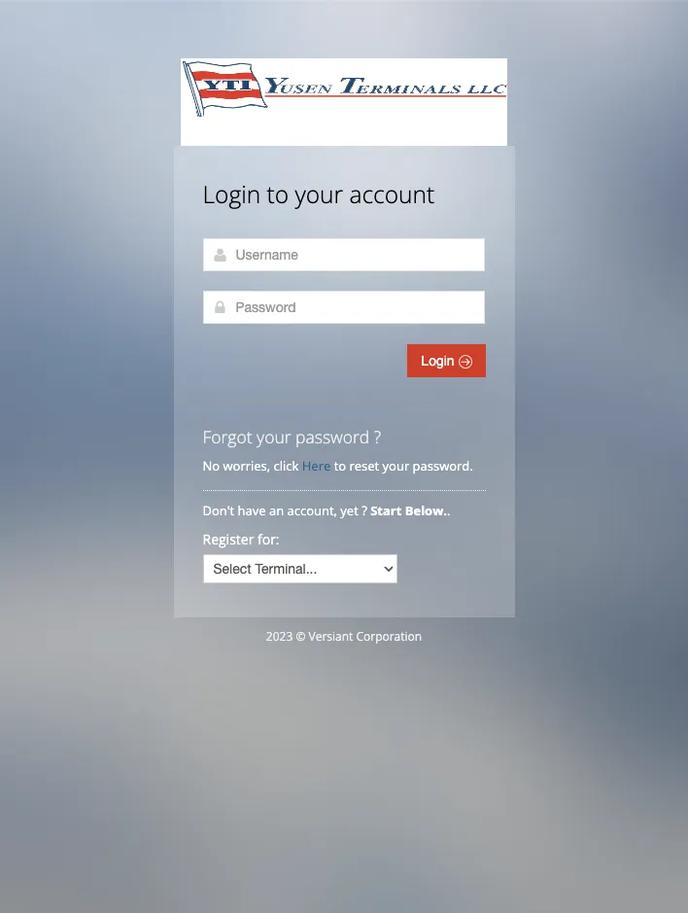 Task type: describe. For each thing, give the bounding box(es) containing it.
swapright image
[[458, 355, 472, 369]]

for:
[[258, 530, 280, 548]]

login for login
[[421, 353, 458, 369]]

don't
[[203, 502, 235, 519]]

2023
[[266, 628, 293, 645]]

©
[[296, 628, 306, 645]]

forgot your password ? no worries, click here to reset your password.
[[203, 425, 473, 474]]

no
[[203, 457, 220, 474]]

worries,
[[223, 457, 270, 474]]

password.
[[413, 457, 473, 474]]

0 vertical spatial your
[[295, 178, 343, 210]]

login for login to your account
[[203, 178, 261, 210]]

Password password field
[[203, 291, 485, 324]]

? inside forgot your password ? no worries, click here to reset your password.
[[374, 425, 381, 448]]

.
[[447, 502, 451, 519]]

start
[[371, 502, 402, 519]]

1 vertical spatial your
[[257, 425, 291, 448]]

login button
[[408, 344, 486, 377]]

lock image
[[212, 299, 228, 315]]

yet
[[341, 502, 359, 519]]

don't have an account, yet ? start below. .
[[203, 502, 454, 519]]



Task type: vqa. For each thing, say whether or not it's contained in the screenshot.
user icon on the top left of the page
yes



Task type: locate. For each thing, give the bounding box(es) containing it.
2023 © versiant corporation
[[266, 628, 422, 645]]

account
[[349, 178, 435, 210]]

1 horizontal spatial your
[[295, 178, 343, 210]]

login to your account
[[203, 178, 435, 210]]

your right reset
[[383, 457, 410, 474]]

0 vertical spatial login
[[203, 178, 261, 210]]

here link
[[302, 457, 331, 474]]

0 horizontal spatial your
[[257, 425, 291, 448]]

1 vertical spatial ?
[[362, 502, 367, 519]]

0 vertical spatial ?
[[374, 425, 381, 448]]

to right here
[[334, 457, 346, 474]]

your
[[295, 178, 343, 210], [257, 425, 291, 448], [383, 457, 410, 474]]

forgot
[[203, 425, 252, 448]]

register
[[203, 530, 254, 548]]

to
[[267, 178, 289, 210], [334, 457, 346, 474]]

your up click
[[257, 425, 291, 448]]

login
[[203, 178, 261, 210], [421, 353, 458, 369]]

versiant
[[309, 628, 353, 645]]

an
[[269, 502, 284, 519]]

0 horizontal spatial ?
[[362, 502, 367, 519]]

1 vertical spatial to
[[334, 457, 346, 474]]

password
[[296, 425, 370, 448]]

2 vertical spatial your
[[383, 457, 410, 474]]

to up username text field
[[267, 178, 289, 210]]

? up reset
[[374, 425, 381, 448]]

your up username text field
[[295, 178, 343, 210]]

0 vertical spatial to
[[267, 178, 289, 210]]

have
[[238, 502, 266, 519]]

login inside button
[[421, 353, 458, 369]]

reset
[[350, 457, 379, 474]]

user image
[[212, 247, 228, 263]]

0 horizontal spatial login
[[203, 178, 261, 210]]

?
[[374, 425, 381, 448], [362, 502, 367, 519]]

1 vertical spatial login
[[421, 353, 458, 369]]

account,
[[287, 502, 337, 519]]

register for:
[[203, 530, 280, 548]]

here
[[302, 457, 331, 474]]

1 horizontal spatial ?
[[374, 425, 381, 448]]

1 horizontal spatial login
[[421, 353, 458, 369]]

click
[[274, 457, 299, 474]]

0 horizontal spatial to
[[267, 178, 289, 210]]

below.
[[405, 502, 447, 519]]

to inside forgot your password ? no worries, click here to reset your password.
[[334, 457, 346, 474]]

corporation
[[356, 628, 422, 645]]

1 horizontal spatial to
[[334, 457, 346, 474]]

2 horizontal spatial your
[[383, 457, 410, 474]]

? right yet
[[362, 502, 367, 519]]

Username text field
[[203, 238, 485, 271]]



